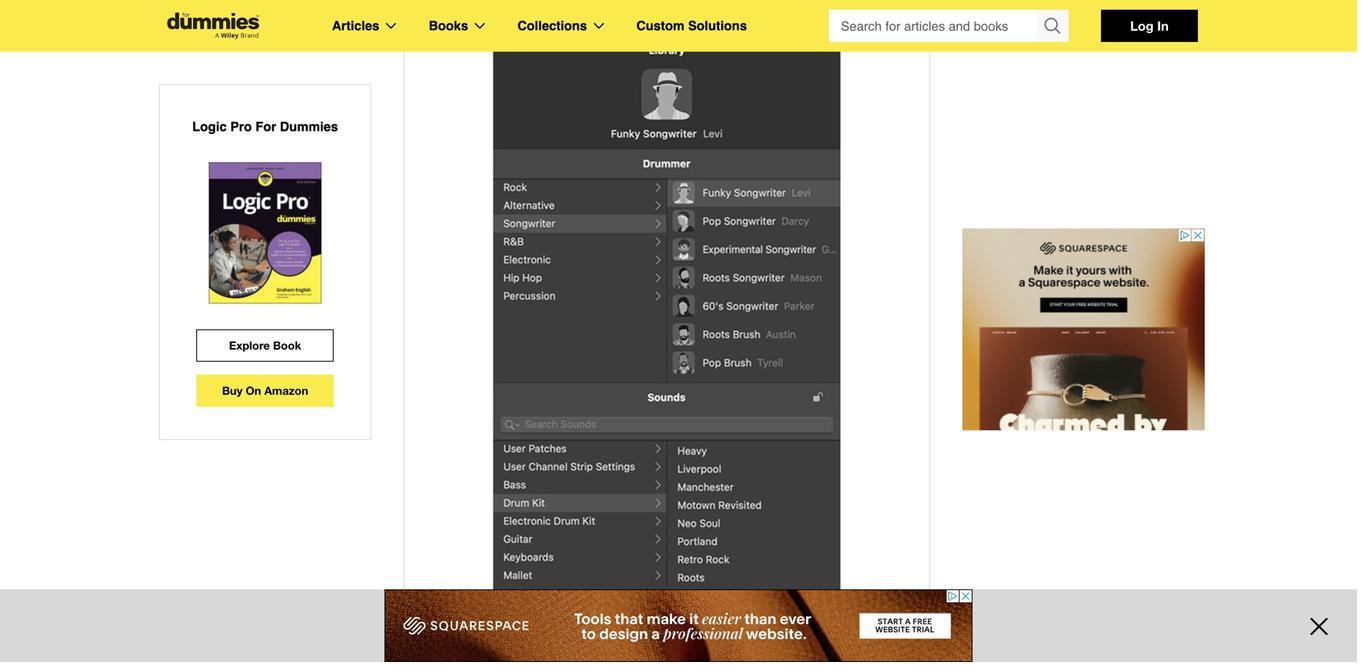 Task type: describe. For each thing, give the bounding box(es) containing it.
1 vertical spatial advertisement element
[[385, 590, 973, 662]]

books
[[429, 18, 468, 33]]

explore book link
[[196, 330, 334, 362]]

cookie consent banner dialog
[[0, 604, 1357, 662]]

pro
[[230, 119, 252, 134]]

on
[[246, 384, 261, 397]]

buy
[[222, 384, 243, 397]]

in
[[1157, 18, 1169, 34]]

book
[[273, 339, 301, 352]]

open book categories image
[[475, 23, 485, 29]]

custom solutions link
[[636, 15, 747, 36]]

solutions
[[688, 18, 747, 33]]

0 vertical spatial advertisement element
[[963, 229, 1205, 431]]

custom
[[636, 18, 685, 33]]

custom solutions
[[636, 18, 747, 33]]

dummies
[[280, 119, 338, 134]]

articles
[[332, 18, 379, 33]]

Search for articles and books text field
[[829, 10, 1038, 42]]

logic
[[192, 119, 227, 134]]

logo image
[[159, 13, 267, 39]]



Task type: vqa. For each thing, say whether or not it's contained in the screenshot.
the Logic
yes



Task type: locate. For each thing, give the bounding box(es) containing it.
logic pro for dummies
[[192, 119, 338, 134]]

for
[[255, 119, 276, 134]]

buy on amazon link
[[196, 375, 334, 407]]

advertisement element
[[963, 229, 1205, 431], [385, 590, 973, 662]]

open article categories image
[[386, 23, 396, 29]]

log in link
[[1101, 10, 1198, 42]]

book image image
[[209, 162, 321, 304]]

explore book
[[229, 339, 301, 352]]

log
[[1130, 18, 1154, 34]]

log in
[[1130, 18, 1169, 34]]

open collections list image
[[594, 23, 604, 29]]

collections
[[517, 18, 587, 33]]

buy on amazon
[[222, 384, 308, 397]]

group
[[829, 10, 1069, 42]]

explore
[[229, 339, 270, 352]]

amazon
[[264, 384, 308, 397]]

screenshot of logic pro drummer library window image
[[493, 36, 841, 662]]



